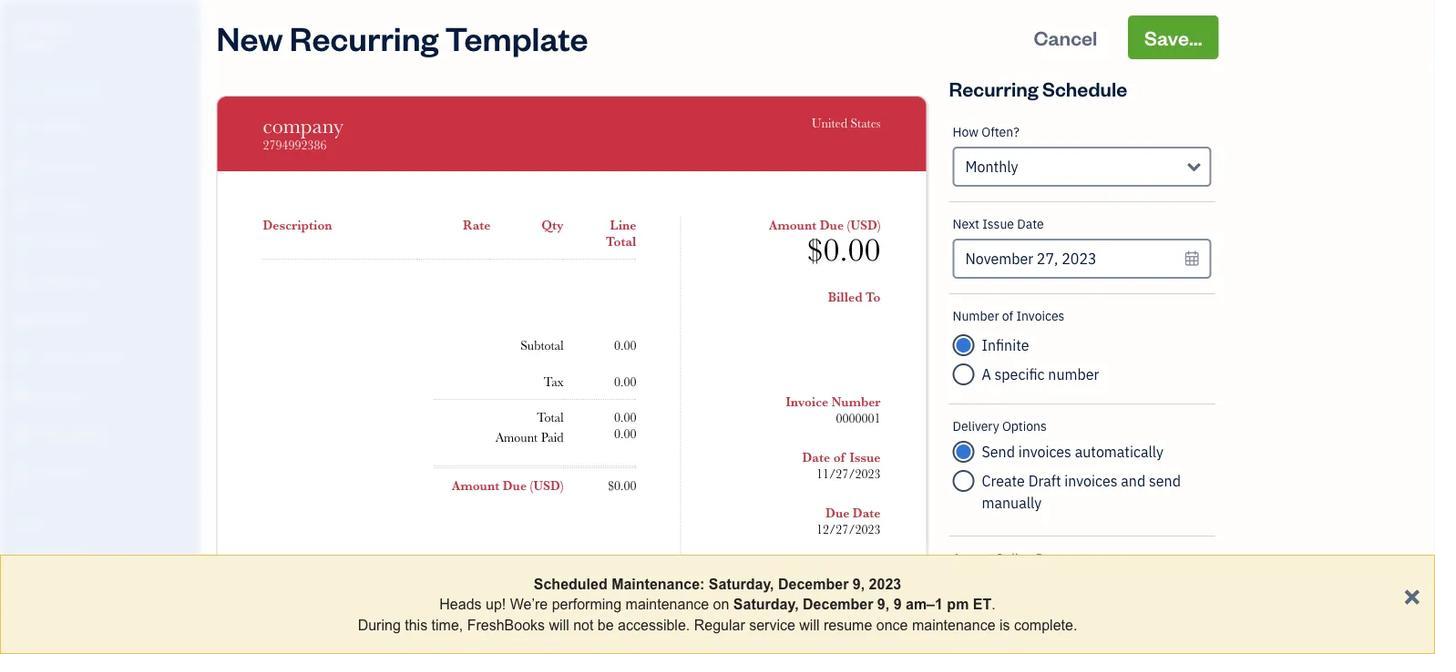 Task type: describe. For each thing, give the bounding box(es) containing it.
manually
[[982, 493, 1042, 513]]

allow clients to save credit cards to make automatic payments.
[[986, 575, 1200, 616]]

1 horizontal spatial recurring
[[949, 75, 1038, 101]]

maintenance:
[[612, 576, 705, 592]]

2 horizontal spatial date
[[1017, 215, 1044, 232]]

1 vertical spatial saturday,
[[733, 596, 799, 613]]

accept
[[953, 550, 992, 567]]

billed to
[[828, 290, 881, 304]]

united states
[[812, 116, 881, 130]]

united
[[812, 116, 847, 130]]

of for number
[[1002, 308, 1013, 324]]

Next Issue Date text field
[[953, 239, 1211, 279]]

often?
[[982, 123, 1019, 140]]

cancel button for done
[[888, 610, 1070, 647]]

due for amount due ( usd )
[[503, 478, 527, 493]]

billed
[[828, 290, 863, 304]]

invoice image
[[12, 196, 34, 214]]

( for amount due ( usd ) $0.00
[[847, 218, 850, 232]]

pm
[[947, 596, 969, 613]]

0 vertical spatial 9,
[[853, 576, 865, 592]]

resume
[[824, 617, 872, 633]]

1 horizontal spatial number
[[953, 308, 999, 324]]

online
[[995, 550, 1033, 567]]

a
[[982, 365, 991, 384]]

amount for amount due ( usd )
[[452, 478, 500, 493]]

save
[[1090, 575, 1120, 594]]

allow
[[986, 575, 1023, 594]]

specific
[[995, 365, 1045, 384]]

date of issue 11/27/2023
[[802, 451, 881, 482]]

next issue date
[[953, 215, 1044, 232]]

company owner
[[15, 17, 71, 51]]

regular
[[694, 617, 745, 633]]

2 0.00 from the top
[[614, 374, 636, 389]]

report image
[[12, 464, 34, 482]]

amount inside total amount paid
[[495, 430, 538, 445]]

of for date
[[833, 451, 846, 465]]

scheduled maintenance: saturday, december 9, 2023 heads up! we're performing maintenance on saturday, december 9, 9 am–1 pm et . during this time, freshbooks will not be accessible. regular service will resume once maintenance is complete.
[[358, 576, 1077, 633]]

cards
[[1164, 575, 1200, 594]]

total amount paid
[[495, 410, 564, 445]]

12/27/2023 button
[[771, 522, 895, 538]]

usd for amount due ( usd )
[[533, 478, 560, 493]]

visa image
[[975, 625, 1015, 652]]

complete.
[[1014, 617, 1077, 633]]

on
[[713, 596, 729, 613]]

invoices inside create draft invoices and send manually
[[1065, 472, 1118, 491]]

credit
[[1123, 575, 1161, 594]]

schedule
[[1042, 75, 1127, 101]]

0 vertical spatial to
[[1073, 575, 1086, 594]]

apps
[[14, 513, 41, 528]]

is
[[1000, 617, 1010, 633]]

new recurring template
[[216, 15, 588, 59]]

number inside invoice number 0000001
[[832, 395, 881, 410]]

) for amount due ( usd )
[[560, 478, 564, 493]]

) for amount due ( usd ) $0.00
[[877, 218, 881, 232]]

number
[[1048, 365, 1099, 384]]

infinite
[[982, 336, 1029, 355]]

create draft invoices and send manually
[[982, 472, 1181, 513]]

template
[[445, 15, 588, 59]]

cancel button for save…
[[1017, 15, 1114, 59]]

1 vertical spatial 9,
[[877, 596, 890, 613]]

12/27/2023
[[816, 523, 881, 537]]

option group containing infinite
[[949, 294, 1215, 405]]

× dialog
[[0, 555, 1435, 654]]

monthly
[[965, 157, 1018, 176]]

send
[[982, 442, 1015, 462]]

1 vertical spatial maintenance
[[912, 617, 995, 633]]

company 2794992386
[[263, 113, 344, 152]]

draft
[[1028, 472, 1061, 491]]

number of invoices
[[953, 308, 1065, 324]]

1 0.00 from the top
[[614, 338, 636, 353]]

accept online payments
[[953, 550, 1092, 567]]

accessible.
[[618, 617, 690, 633]]

$0.00 inside amount due ( usd ) $0.00
[[807, 231, 881, 268]]

rate
[[463, 218, 491, 232]]

next
[[953, 215, 979, 232]]

Recurring Template Frequency field
[[953, 147, 1211, 187]]

paid
[[541, 430, 564, 445]]

owner
[[15, 36, 51, 51]]

9
[[894, 596, 902, 613]]

subtotal
[[521, 338, 564, 353]]

invoice
[[786, 395, 828, 410]]

cancel for save…
[[1034, 24, 1097, 50]]

line
[[610, 218, 636, 232]]

.
[[992, 596, 996, 613]]

recurring schedule
[[949, 75, 1127, 101]]

0000001
[[836, 411, 881, 426]]

and
[[1121, 472, 1146, 491]]

2794992386
[[263, 138, 327, 152]]

make
[[1003, 596, 1039, 616]]

0 horizontal spatial $0.00
[[608, 478, 636, 493]]

up!
[[486, 596, 506, 613]]

0 vertical spatial december
[[778, 576, 849, 592]]

main element
[[0, 0, 246, 654]]

11/27/2023 button
[[786, 466, 895, 482]]

american express image
[[1109, 625, 1148, 652]]

date inside "date of issue 11/27/2023"
[[802, 451, 830, 465]]



Task type: vqa. For each thing, say whether or not it's contained in the screenshot.
Payroll
no



Task type: locate. For each thing, give the bounding box(es) containing it.
once
[[876, 617, 908, 633]]

0 vertical spatial date
[[1017, 215, 1044, 232]]

0 horizontal spatial total
[[537, 410, 564, 425]]

company for company 2794992386
[[263, 113, 344, 138]]

new
[[216, 15, 283, 59]]

( inside amount due ( usd ) $0.00
[[847, 218, 850, 232]]

date up 11/27/2023 button
[[802, 451, 830, 465]]

amount
[[769, 218, 817, 232], [495, 430, 538, 445], [452, 478, 500, 493]]

we're
[[510, 596, 548, 613]]

date up next issue date text field
[[1017, 215, 1044, 232]]

saturday,
[[709, 576, 774, 592], [733, 596, 799, 613]]

1 vertical spatial recurring
[[949, 75, 1038, 101]]

automatic
[[1042, 596, 1108, 616]]

amount due ( usd )
[[452, 478, 564, 493]]

delivery
[[953, 418, 999, 435]]

of up infinite
[[1002, 308, 1013, 324]]

time,
[[432, 617, 463, 633]]

chart image
[[12, 426, 34, 444]]

1 vertical spatial to
[[986, 596, 1000, 616]]

total inside total amount paid
[[537, 410, 564, 425]]

payment image
[[12, 234, 34, 252]]

usd
[[850, 218, 877, 232], [533, 478, 560, 493]]

1 horizontal spatial issue
[[982, 215, 1014, 232]]

performing
[[552, 596, 622, 613]]

team members link
[[5, 539, 195, 571]]

0 horizontal spatial 9,
[[853, 576, 865, 592]]

of inside "date of issue 11/27/2023"
[[833, 451, 846, 465]]

total up 'paid' at the left bottom of page
[[537, 410, 564, 425]]

0 horizontal spatial (
[[530, 478, 533, 493]]

0 vertical spatial (
[[847, 218, 850, 232]]

how often?
[[953, 123, 1019, 140]]

to
[[1073, 575, 1086, 594], [986, 596, 1000, 616]]

timer image
[[12, 349, 34, 367]]

0 vertical spatial due
[[820, 218, 844, 232]]

how
[[953, 123, 979, 140]]

not
[[573, 617, 594, 633]]

0 horizontal spatial number
[[832, 395, 881, 410]]

2 vertical spatial amount
[[452, 478, 500, 493]]

usd for amount due ( usd ) $0.00
[[850, 218, 877, 232]]

et
[[973, 596, 992, 613]]

of up 11/27/2023 button
[[833, 451, 846, 465]]

maintenance down the maintenance:
[[626, 596, 709, 613]]

save… button
[[1128, 15, 1219, 59]]

usd inside amount due ( usd ) $0.00
[[850, 218, 877, 232]]

company
[[15, 17, 71, 34], [263, 113, 344, 138]]

( for amount due ( usd )
[[530, 478, 533, 493]]

option group
[[949, 294, 1215, 405]]

0 horizontal spatial cancel
[[952, 618, 1005, 639]]

usd up 'to'
[[850, 218, 877, 232]]

cancel up schedule on the top right of the page
[[1034, 24, 1097, 50]]

0 horizontal spatial maintenance
[[626, 596, 709, 613]]

1 horizontal spatial $0.00
[[807, 231, 881, 268]]

invoices down send invoices automatically
[[1065, 472, 1118, 491]]

0 vertical spatial company
[[15, 17, 71, 34]]

1 vertical spatial company
[[263, 113, 344, 138]]

issue right next
[[982, 215, 1014, 232]]

qty
[[542, 218, 564, 232]]

) inside amount due ( usd ) $0.00
[[877, 218, 881, 232]]

freshbooks
[[467, 617, 545, 633]]

3 0.00 from the top
[[614, 410, 636, 425]]

)
[[877, 218, 881, 232], [560, 478, 564, 493]]

1 horizontal spatial of
[[1002, 308, 1013, 324]]

$0.00
[[807, 231, 881, 268], [608, 478, 636, 493]]

save…
[[1144, 24, 1202, 50]]

0 horizontal spatial issue
[[850, 451, 881, 465]]

0 horizontal spatial date
[[802, 451, 830, 465]]

amount inside amount due ( usd ) $0.00
[[769, 218, 817, 232]]

0 vertical spatial $0.00
[[807, 231, 881, 268]]

send
[[1149, 472, 1181, 491]]

1 vertical spatial of
[[833, 451, 846, 465]]

of
[[1002, 308, 1013, 324], [833, 451, 846, 465]]

1 vertical spatial number
[[832, 395, 881, 410]]

options
[[1002, 418, 1047, 435]]

company inside main element
[[15, 17, 71, 34]]

dashboard image
[[12, 81, 34, 99]]

1 will from the left
[[549, 617, 569, 633]]

0000001 button
[[704, 410, 881, 427]]

states
[[851, 116, 881, 130]]

1 vertical spatial date
[[802, 451, 830, 465]]

× button
[[1404, 578, 1421, 612]]

mastercard image
[[1020, 625, 1059, 652]]

maintenance
[[626, 596, 709, 613], [912, 617, 995, 633]]

0 vertical spatial issue
[[982, 215, 1014, 232]]

cancel
[[1034, 24, 1097, 50], [952, 618, 1005, 639]]

total
[[606, 234, 636, 249], [537, 410, 564, 425]]

2023
[[869, 576, 901, 592]]

team
[[14, 547, 42, 562]]

2 will from the left
[[799, 617, 820, 633]]

$0.00 up billed
[[807, 231, 881, 268]]

date inside due date 12/27/2023
[[853, 506, 881, 521]]

0 vertical spatial maintenance
[[626, 596, 709, 613]]

0 vertical spatial cancel
[[1034, 24, 1097, 50]]

create
[[982, 472, 1025, 491]]

maintenance down pm
[[912, 617, 995, 633]]

1 horizontal spatial 9,
[[877, 596, 890, 613]]

company for company owner
[[15, 17, 71, 34]]

1 horizontal spatial date
[[853, 506, 881, 521]]

0 horizontal spatial )
[[560, 478, 564, 493]]

apps link
[[5, 506, 195, 538]]

1 horizontal spatial usd
[[850, 218, 877, 232]]

date up the 12/27/2023
[[853, 506, 881, 521]]

0.00
[[614, 338, 636, 353], [614, 374, 636, 389], [614, 410, 636, 425], [614, 426, 636, 441]]

how often? element
[[949, 110, 1215, 202]]

1 horizontal spatial (
[[847, 218, 850, 232]]

1 vertical spatial due
[[503, 478, 527, 493]]

service
[[749, 617, 795, 633]]

0 horizontal spatial usd
[[533, 478, 560, 493]]

0 horizontal spatial company
[[15, 17, 71, 34]]

0 vertical spatial invoices
[[1018, 442, 1071, 462]]

total down line
[[606, 234, 636, 249]]

clients
[[1026, 575, 1070, 594]]

(
[[847, 218, 850, 232], [530, 478, 533, 493]]

due inside due date 12/27/2023
[[826, 506, 850, 521]]

delivery options
[[953, 418, 1047, 435]]

1 horizontal spatial will
[[799, 617, 820, 633]]

delivery options option group
[[953, 418, 1211, 514]]

line total
[[606, 218, 636, 249]]

due up 12/27/2023 dropdown button
[[826, 506, 850, 521]]

0 vertical spatial amount
[[769, 218, 817, 232]]

due date 12/27/2023
[[816, 506, 881, 537]]

$0.00 down 0.00 0.00 at the bottom of page
[[608, 478, 636, 493]]

1 vertical spatial december
[[803, 596, 873, 613]]

number up infinite
[[953, 308, 999, 324]]

9,
[[853, 576, 865, 592], [877, 596, 890, 613]]

to up is
[[986, 596, 1000, 616]]

expense image
[[12, 272, 34, 291]]

4 0.00 from the top
[[614, 426, 636, 441]]

saturday, up service at the right bottom of the page
[[733, 596, 799, 613]]

will right service at the right bottom of the page
[[799, 617, 820, 633]]

0 horizontal spatial of
[[833, 451, 846, 465]]

1 vertical spatial amount
[[495, 430, 538, 445]]

to up automatic
[[1073, 575, 1086, 594]]

0 vertical spatial usd
[[850, 218, 877, 232]]

issue inside "date of issue 11/27/2023"
[[850, 451, 881, 465]]

1 vertical spatial $0.00
[[608, 478, 636, 493]]

am–1
[[906, 596, 943, 613]]

2 vertical spatial due
[[826, 506, 850, 521]]

Notes text field
[[263, 552, 636, 569]]

9, left 9
[[877, 596, 890, 613]]

1 horizontal spatial )
[[877, 218, 881, 232]]

due down total amount paid
[[503, 478, 527, 493]]

this
[[405, 617, 427, 633]]

due inside amount due ( usd ) $0.00
[[820, 218, 844, 232]]

invoices
[[1018, 442, 1071, 462], [1065, 472, 1118, 491]]

amount for amount due ( usd ) $0.00
[[769, 218, 817, 232]]

0 horizontal spatial to
[[986, 596, 1000, 616]]

11/27/2023
[[816, 467, 881, 482]]

money image
[[12, 387, 34, 405]]

client image
[[12, 119, 34, 138]]

estimate image
[[12, 158, 34, 176]]

1 horizontal spatial company
[[263, 113, 344, 138]]

cancel button
[[1017, 15, 1114, 59], [888, 610, 1070, 647]]

1 vertical spatial cancel
[[952, 618, 1005, 639]]

1 vertical spatial cancel button
[[888, 610, 1070, 647]]

invoice number 0000001
[[786, 395, 881, 426]]

description
[[263, 218, 332, 232]]

automatically
[[1075, 442, 1164, 462]]

saturday, up on
[[709, 576, 774, 592]]

due
[[820, 218, 844, 232], [503, 478, 527, 493], [826, 506, 850, 521]]

0 vertical spatial recurring
[[290, 15, 439, 59]]

done button
[[1081, 610, 1154, 647]]

1 vertical spatial (
[[530, 478, 533, 493]]

cancel for done
[[952, 618, 1005, 639]]

due up billed
[[820, 218, 844, 232]]

2 vertical spatial date
[[853, 506, 881, 521]]

1 vertical spatial invoices
[[1065, 472, 1118, 491]]

1 vertical spatial )
[[560, 478, 564, 493]]

0 vertical spatial number
[[953, 308, 999, 324]]

issue up 11/27/2023
[[850, 451, 881, 465]]

0 horizontal spatial recurring
[[290, 15, 439, 59]]

0 horizontal spatial will
[[549, 617, 569, 633]]

a specific number
[[982, 365, 1099, 384]]

project image
[[12, 311, 34, 329]]

amount due ( usd ) $0.00
[[769, 218, 881, 268]]

1 horizontal spatial total
[[606, 234, 636, 249]]

heads
[[439, 596, 482, 613]]

cancel down et
[[952, 618, 1005, 639]]

recurring
[[290, 15, 439, 59], [949, 75, 1038, 101]]

number up the '0000001'
[[832, 395, 881, 410]]

usd down 'paid' at the left bottom of page
[[533, 478, 560, 493]]

next issue date element
[[949, 202, 1215, 294]]

1 horizontal spatial cancel
[[1034, 24, 1097, 50]]

9, left 2023
[[853, 576, 865, 592]]

members
[[45, 547, 93, 562]]

0 vertical spatial )
[[877, 218, 881, 232]]

1 horizontal spatial to
[[1073, 575, 1086, 594]]

0 vertical spatial of
[[1002, 308, 1013, 324]]

send invoices automatically
[[982, 442, 1164, 462]]

discover image
[[1064, 625, 1104, 652]]

( down total amount paid
[[530, 478, 533, 493]]

due for amount due ( usd ) $0.00
[[820, 218, 844, 232]]

1 vertical spatial issue
[[850, 451, 881, 465]]

0 vertical spatial total
[[606, 234, 636, 249]]

invoices up "draft"
[[1018, 442, 1071, 462]]

0.00 0.00
[[614, 410, 636, 441]]

scheduled
[[534, 576, 607, 592]]

team members
[[14, 547, 93, 562]]

( up billed
[[847, 218, 850, 232]]

tax
[[544, 374, 564, 389]]

1 horizontal spatial maintenance
[[912, 617, 995, 633]]

will left the not at the left bottom
[[549, 617, 569, 633]]

) up 'to'
[[877, 218, 881, 232]]

1 vertical spatial usd
[[533, 478, 560, 493]]

to
[[866, 290, 881, 304]]

0 vertical spatial saturday,
[[709, 576, 774, 592]]

invoices
[[1016, 308, 1065, 324]]

) down 'paid' at the left bottom of page
[[560, 478, 564, 493]]

payments
[[1036, 550, 1092, 567]]

payments.
[[1112, 596, 1180, 616]]

1 vertical spatial total
[[537, 410, 564, 425]]

0 vertical spatial cancel button
[[1017, 15, 1114, 59]]



